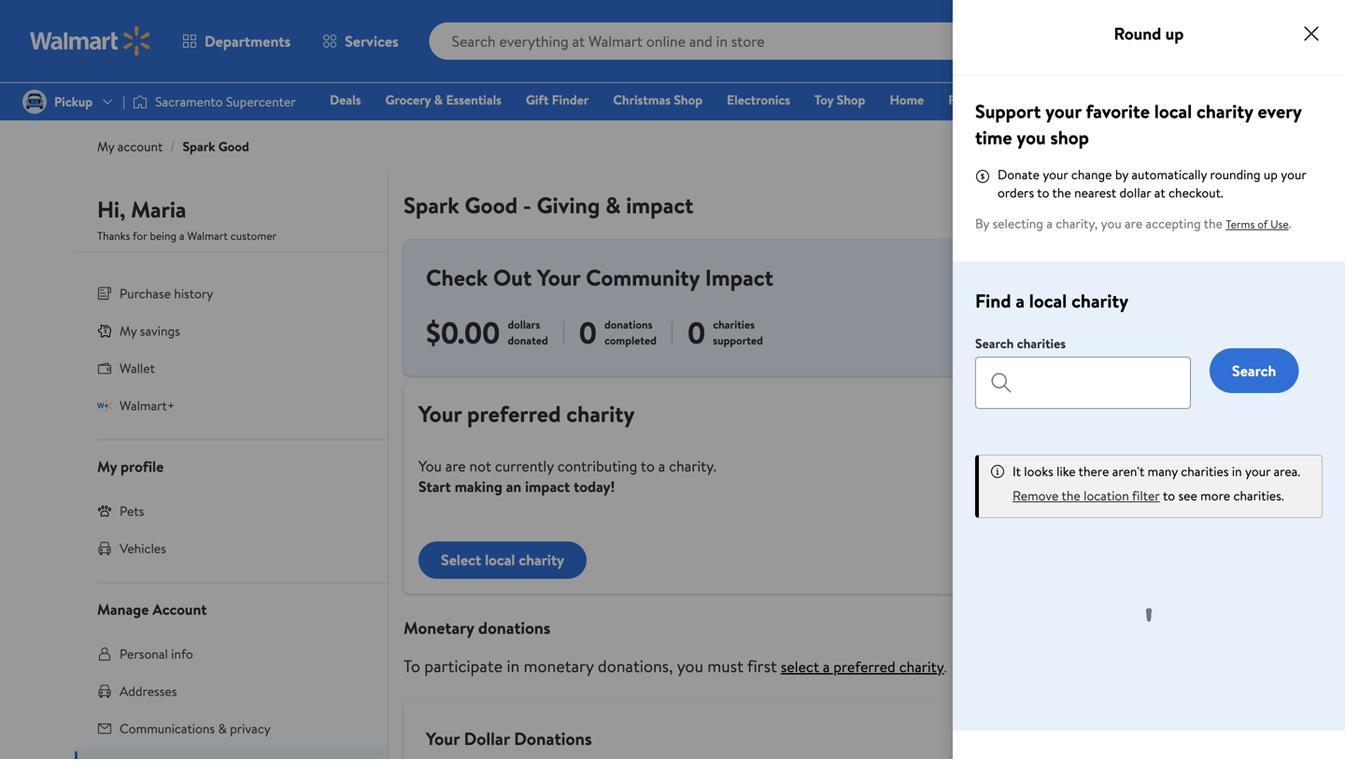 Task type: describe. For each thing, give the bounding box(es) containing it.
your dollar donations
[[426, 727, 592, 751]]

the left terms
[[1205, 214, 1223, 233]]

search for search
[[1233, 361, 1277, 381]]

personal
[[120, 645, 168, 664]]

purchase history
[[120, 285, 213, 303]]

account
[[118, 137, 163, 156]]

spark good - giving & impact
[[404, 190, 694, 221]]

0 donations completed
[[579, 312, 657, 354]]

fashion link
[[940, 90, 1001, 110]]

reach
[[1123, 570, 1155, 588]]

by
[[976, 214, 990, 233]]

$0.00
[[426, 312, 500, 354]]

high
[[1170, 607, 1194, 625]]

0 horizontal spatial preferred
[[467, 398, 561, 430]]

every inside close the gap believes every youth deserves the chance to reach their fullest potential despite their socioeconomic upbringing. we work with low-income high school and college students to build lifelong confidence through structured mentorship.
[[1174, 552, 1205, 570]]

potential
[[1226, 570, 1276, 588]]

0 for 0 charities supported
[[688, 312, 706, 354]]

charity,
[[1056, 214, 1098, 233]]

15 button
[[1271, 19, 1331, 64]]

donations for 0
[[605, 317, 653, 333]]

privacy
[[230, 720, 271, 738]]

select
[[441, 550, 482, 571]]

1 vertical spatial walmart+
[[120, 397, 175, 415]]

your up use
[[1282, 165, 1307, 184]]

automatically
[[1132, 165, 1208, 184]]

are inside round up dialog
[[1125, 214, 1143, 233]]

electronics link
[[719, 90, 799, 110]]

with
[[1074, 607, 1098, 625]]

your for orders
[[1043, 165, 1069, 184]]

in
[[507, 655, 520, 678]]

maria
[[131, 194, 186, 225]]

round up dialog
[[953, 0, 1346, 760]]

terms of use link
[[1227, 209, 1289, 239]]

every inside support your favorite local charity every time you shop
[[1258, 98, 1302, 124]]

you inside support your favorite local charity every time you shop
[[1017, 124, 1046, 150]]

icon image for walmart+
[[97, 398, 112, 413]]

donate
[[998, 165, 1040, 184]]

monetary
[[404, 617, 474, 640]]

nearest inside or choose a charity support local communities nearest to you:
[[1129, 483, 1172, 501]]

out
[[493, 262, 532, 293]]

close image
[[1301, 22, 1323, 45]]

charity inside support your favorite local charity every time you shop
[[1197, 98, 1254, 124]]

0 for 0 donations completed
[[579, 312, 597, 354]]

a inside hi, maria thanks for being a walmart customer
[[179, 228, 185, 244]]

monetary
[[524, 655, 594, 678]]

gift for gift finder
[[526, 91, 549, 109]]

2 horizontal spatial you
[[1102, 214, 1122, 233]]

search charities element
[[976, 333, 1195, 409]]

my savings
[[120, 322, 180, 340]]

giving
[[537, 190, 600, 221]]

supported
[[713, 333, 764, 349]]

purchase history link
[[75, 275, 388, 313]]

you
[[419, 456, 442, 476]]

search for search charities
[[976, 335, 1014, 353]]

of
[[1258, 216, 1269, 232]]

to inside you are not currently contributing to a charity. start making an impact today!
[[641, 456, 655, 476]]

not
[[470, 456, 492, 476]]

local inside or choose a charity support local communities nearest to you:
[[1024, 483, 1051, 501]]

the left gap
[[1077, 552, 1096, 570]]

school
[[1198, 607, 1234, 625]]

1 horizontal spatial their
[[1158, 570, 1184, 588]]

you inside monetarydonations element
[[677, 655, 704, 678]]

debit
[[1203, 91, 1235, 109]]

accepting
[[1146, 214, 1202, 233]]

a left charity,
[[1047, 214, 1053, 233]]

close the gap believes every youth deserves the chance to reach their fullest potential despite their socioeconomic upbringing. we work with low-income high school and college students to build lifelong confidence through structured mentorship.
[[1043, 552, 1294, 661]]

choose
[[997, 455, 1042, 476]]

by selecting a charity, you are accepting the terms of use .
[[976, 214, 1292, 233]]

believes
[[1126, 552, 1171, 570]]

donate your change by automatically rounding up your orders to the nearest dollar at checkout.
[[998, 165, 1307, 202]]

time
[[976, 124, 1013, 150]]

communities
[[1054, 483, 1126, 501]]

gift cards
[[1016, 91, 1075, 109]]

gift for gift cards
[[1016, 91, 1039, 109]]

find
[[976, 288, 1012, 314]]

donations,
[[598, 655, 673, 678]]

walmart image
[[30, 26, 151, 56]]

you are not currently contributing to a charity. start making an impact today!
[[419, 456, 717, 497]]

to inside or choose a charity support local communities nearest to you:
[[1174, 483, 1187, 501]]

local up search charities
[[1030, 288, 1068, 314]]

the inside donate your change by automatically rounding up your orders to the nearest dollar at checkout.
[[1053, 184, 1072, 202]]

being
[[150, 228, 177, 244]]

support inside or choose a charity support local communities nearest to you:
[[976, 483, 1021, 501]]

0 vertical spatial impact
[[626, 190, 694, 221]]

checkout.
[[1169, 184, 1224, 202]]

charity.
[[669, 456, 717, 476]]

select
[[781, 657, 820, 677]]

hi,
[[97, 194, 126, 225]]

monetarydonations element
[[404, 594, 1256, 678]]

select a preferred charity button
[[777, 656, 945, 678]]

. inside round up dialog
[[1289, 214, 1292, 233]]

we
[[1271, 588, 1289, 607]]

donations
[[514, 727, 592, 751]]

round
[[1115, 22, 1162, 45]]

gift finder
[[526, 91, 589, 109]]

a inside or choose a charity support local communities nearest to you:
[[1046, 455, 1053, 476]]

start
[[419, 476, 451, 497]]

Walmart Site-Wide search field
[[430, 22, 1028, 60]]

local inside support your favorite local charity every time you shop
[[1155, 98, 1193, 124]]

search button
[[1210, 349, 1299, 393]]

donated
[[508, 333, 548, 349]]

walmart
[[187, 228, 228, 244]]

deals
[[330, 91, 361, 109]]

orders
[[998, 184, 1035, 202]]

communications & privacy
[[120, 720, 271, 738]]

my profile
[[97, 457, 164, 477]]

low-
[[1101, 607, 1125, 625]]

select local charity button
[[419, 542, 587, 579]]

charities for search
[[1018, 335, 1066, 353]]

grocery & essentials
[[386, 91, 502, 109]]

Search search field
[[430, 22, 1028, 60]]

or choose a charity support local communities nearest to you:
[[976, 455, 1214, 501]]

manage
[[97, 600, 149, 620]]

charity inside button
[[519, 550, 565, 571]]

hi, maria thanks for being a walmart customer
[[97, 194, 277, 244]]

for
[[133, 228, 147, 244]]

christmas
[[613, 91, 671, 109]]

pets
[[120, 502, 144, 521]]

0 horizontal spatial their
[[1087, 588, 1114, 607]]

toy shop link
[[807, 90, 874, 110]]

are inside you are not currently contributing to a charity. start making an impact today!
[[446, 456, 466, 476]]

my for my savings
[[120, 322, 137, 340]]

close
[[1043, 552, 1075, 570]]

a right find
[[1016, 288, 1025, 314]]



Task type: locate. For each thing, give the bounding box(es) containing it.
impact up community
[[626, 190, 694, 221]]

1 horizontal spatial walmart+
[[1259, 91, 1315, 109]]

purchase
[[120, 285, 171, 303]]

local left 'debit'
[[1155, 98, 1193, 124]]

my left account
[[97, 137, 114, 156]]

my left 'savings'
[[120, 322, 137, 340]]

fashion
[[949, 91, 992, 109]]

0 horizontal spatial you
[[677, 655, 704, 678]]

1 vertical spatial good
[[465, 190, 518, 221]]

lifelong
[[1184, 625, 1226, 643]]

0 left supported
[[688, 312, 706, 354]]

contributing
[[558, 456, 638, 476]]

shop for toy shop
[[837, 91, 866, 109]]

info
[[171, 645, 193, 664]]

nearest up charity,
[[1075, 184, 1117, 202]]

0 vertical spatial you
[[1017, 124, 1046, 150]]

1 vertical spatial icon image
[[97, 398, 112, 413]]

0 horizontal spatial walmart+ link
[[75, 387, 388, 425]]

0 vertical spatial walmart+ link
[[1251, 90, 1323, 110]]

my for my profile
[[97, 457, 117, 477]]

impact
[[705, 262, 774, 293]]

christmas shop link
[[605, 90, 711, 110]]

to
[[1038, 184, 1050, 202], [641, 456, 655, 476], [1174, 483, 1187, 501], [1108, 570, 1120, 588], [1138, 625, 1150, 643]]

0 vertical spatial walmart+
[[1259, 91, 1315, 109]]

my for my account / spark good
[[97, 137, 114, 156]]

donations for monetary
[[478, 617, 551, 640]]

2 horizontal spatial &
[[606, 190, 621, 221]]

support
[[976, 98, 1042, 124], [976, 483, 1021, 501]]

your for preferred
[[419, 398, 462, 430]]

youth
[[1208, 552, 1241, 570]]

0 left completed
[[579, 312, 597, 354]]

icon image inside the walmart+ link
[[97, 398, 112, 413]]

the up charity,
[[1053, 184, 1072, 202]]

local right select
[[485, 550, 515, 571]]

thanks
[[97, 228, 130, 244]]

0 horizontal spatial are
[[446, 456, 466, 476]]

grocery
[[386, 91, 431, 109]]

icon image for pets
[[97, 504, 112, 519]]

0 vertical spatial search
[[976, 335, 1014, 353]]

1 vertical spatial &
[[606, 190, 621, 221]]

charity inside or choose a charity support local communities nearest to you:
[[1057, 455, 1102, 476]]

to left charity.
[[641, 456, 655, 476]]

1 support from the top
[[976, 98, 1042, 124]]

0 horizontal spatial good
[[218, 137, 249, 156]]

use
[[1271, 216, 1289, 232]]

15
[[1304, 20, 1314, 36]]

search charities
[[976, 335, 1066, 353]]

profile
[[121, 457, 164, 477]]

gift left the finder
[[526, 91, 549, 109]]

1 horizontal spatial spark
[[404, 190, 460, 221]]

0 horizontal spatial shop
[[674, 91, 703, 109]]

good right '/'
[[218, 137, 249, 156]]

home
[[890, 91, 925, 109]]

their
[[1158, 570, 1184, 588], [1087, 588, 1114, 607]]

local down the choose
[[1024, 483, 1051, 501]]

0 vertical spatial up
[[1166, 22, 1185, 45]]

Search charities text field
[[976, 357, 1192, 409]]

1 horizontal spatial &
[[434, 91, 443, 109]]

every
[[1258, 98, 1302, 124], [1174, 552, 1205, 570]]

3 icon image from the top
[[97, 504, 112, 519]]

0 horizontal spatial every
[[1174, 552, 1205, 570]]

0 horizontal spatial spark
[[183, 137, 215, 156]]

1 vertical spatial you
[[1102, 214, 1122, 233]]

monetary donations
[[404, 617, 551, 640]]

icon image inside my savings link
[[97, 324, 112, 339]]

charities inside 0 charities supported
[[713, 317, 755, 333]]

& right grocery
[[434, 91, 443, 109]]

structured
[[1091, 643, 1151, 661]]

0 horizontal spatial &
[[218, 720, 227, 738]]

to left build
[[1138, 625, 1150, 643]]

gift left the cards on the right top
[[1016, 91, 1039, 109]]

charities for 0
[[713, 317, 755, 333]]

2 vertical spatial my
[[97, 457, 117, 477]]

& for essentials
[[434, 91, 443, 109]]

essentials
[[446, 91, 502, 109]]

registry
[[1100, 91, 1147, 109]]

spark right '/'
[[183, 137, 215, 156]]

1 gift from the left
[[526, 91, 549, 109]]

2 support from the top
[[976, 483, 1021, 501]]

gift
[[526, 91, 549, 109], [1016, 91, 1039, 109]]

0 horizontal spatial donations
[[478, 617, 551, 640]]

1 horizontal spatial up
[[1264, 165, 1279, 184]]

1 horizontal spatial preferred
[[834, 657, 896, 677]]

mentorship.
[[1154, 643, 1221, 661]]

shop inside toy shop link
[[837, 91, 866, 109]]

icon image up my profile
[[97, 398, 112, 413]]

hi, maria link
[[97, 194, 186, 233]]

despite
[[1043, 588, 1084, 607]]

a inside you are not currently contributing to a charity. start making an impact today!
[[659, 456, 666, 476]]

1 0 from the left
[[579, 312, 597, 354]]

your inside support your favorite local charity every time you shop
[[1046, 98, 1082, 124]]

1 shop from the left
[[674, 91, 703, 109]]

upbringing.
[[1205, 588, 1268, 607]]

your left change
[[1043, 165, 1069, 184]]

your up you
[[419, 398, 462, 430]]

$0.00 dollars donated
[[426, 312, 548, 354]]

shop right christmas
[[674, 91, 703, 109]]

1 vertical spatial up
[[1264, 165, 1279, 184]]

communications & privacy link
[[75, 711, 388, 748]]

2 0 from the left
[[688, 312, 706, 354]]

charities down find a local charity
[[1018, 335, 1066, 353]]

to participate in monetary donations, you must first select a preferred charity .
[[404, 655, 947, 678]]

donations down community
[[605, 317, 653, 333]]

vehicles
[[120, 540, 166, 558]]

0 vertical spatial good
[[218, 137, 249, 156]]

1 horizontal spatial nearest
[[1129, 483, 1172, 501]]

build
[[1154, 625, 1181, 643]]

to inside donate your change by automatically rounding up your orders to the nearest dollar at checkout.
[[1038, 184, 1050, 202]]

shop right toy
[[837, 91, 866, 109]]

nearest left you:
[[1129, 483, 1172, 501]]

are down dollar
[[1125, 214, 1143, 233]]

terms
[[1227, 216, 1256, 232]]

your
[[537, 262, 581, 293], [419, 398, 462, 430], [426, 727, 460, 751]]

up
[[1166, 22, 1185, 45], [1264, 165, 1279, 184]]

0 vertical spatial every
[[1258, 98, 1302, 124]]

one debit link
[[1163, 90, 1243, 110]]

impact right the an
[[525, 476, 570, 497]]

2 vertical spatial you
[[677, 655, 704, 678]]

1 horizontal spatial walmart+ link
[[1251, 90, 1323, 110]]

1 vertical spatial every
[[1174, 552, 1205, 570]]

0 horizontal spatial charities
[[713, 317, 755, 333]]

1 vertical spatial charities
[[1018, 335, 1066, 353]]

christmas shop
[[613, 91, 703, 109]]

cards
[[1042, 91, 1075, 109]]

gift inside gift cards link
[[1016, 91, 1039, 109]]

preferred up "currently"
[[467, 398, 561, 430]]

1 horizontal spatial gift
[[1016, 91, 1039, 109]]

customer
[[231, 228, 277, 244]]

good left -
[[465, 190, 518, 221]]

you right time
[[1017, 124, 1046, 150]]

0 horizontal spatial search
[[976, 335, 1014, 353]]

my account link
[[97, 137, 163, 156]]

up right rounding
[[1264, 165, 1279, 184]]

gift finder link
[[518, 90, 598, 110]]

are
[[1125, 214, 1143, 233], [446, 456, 466, 476]]

you left must
[[677, 655, 704, 678]]

toy
[[815, 91, 834, 109]]

finder
[[552, 91, 589, 109]]

1 vertical spatial are
[[446, 456, 466, 476]]

your right out
[[537, 262, 581, 293]]

income
[[1125, 607, 1167, 625]]

0 vertical spatial my
[[97, 137, 114, 156]]

a
[[1047, 214, 1053, 233], [179, 228, 185, 244], [1016, 288, 1025, 314], [1046, 455, 1053, 476], [659, 456, 666, 476], [823, 657, 830, 677]]

2 vertical spatial icon image
[[97, 504, 112, 519]]

communications
[[120, 720, 215, 738]]

nearest inside donate your change by automatically rounding up your orders to the nearest dollar at checkout.
[[1075, 184, 1117, 202]]

0 charities supported
[[688, 312, 764, 354]]

search inside button
[[1233, 361, 1277, 381]]

& right giving
[[606, 190, 621, 221]]

pets link
[[75, 493, 388, 530]]

1 horizontal spatial 0
[[688, 312, 706, 354]]

walmart+ link down 15 button
[[1251, 90, 1323, 110]]

spark
[[183, 137, 215, 156], [404, 190, 460, 221]]

1 vertical spatial spark
[[404, 190, 460, 221]]

icon image for my savings
[[97, 324, 112, 339]]

0 horizontal spatial nearest
[[1075, 184, 1117, 202]]

1 horizontal spatial shop
[[837, 91, 866, 109]]

vehicles link
[[75, 530, 388, 568]]

find a local charity
[[976, 288, 1129, 314]]

donations inside 0 donations completed
[[605, 317, 653, 333]]

2 shop from the left
[[837, 91, 866, 109]]

icon image
[[97, 324, 112, 339], [97, 398, 112, 413], [97, 504, 112, 519]]

1 horizontal spatial charities
[[1018, 335, 1066, 353]]

0 vertical spatial .
[[1289, 214, 1292, 233]]

a left charity.
[[659, 456, 666, 476]]

fullest
[[1187, 570, 1222, 588]]

history
[[174, 285, 213, 303]]

charities inside round up dialog
[[1018, 335, 1066, 353]]

every left youth
[[1174, 552, 1205, 570]]

gift cards link
[[1008, 90, 1084, 110]]

1 horizontal spatial good
[[465, 190, 518, 221]]

1 vertical spatial nearest
[[1129, 483, 1172, 501]]

check
[[426, 262, 488, 293]]

shop
[[1051, 124, 1090, 150]]

a inside to participate in monetary donations, you must first select a preferred charity .
[[823, 657, 830, 677]]

round up
[[1115, 22, 1185, 45]]

to
[[404, 655, 421, 678]]

0 vertical spatial donations
[[605, 317, 653, 333]]

shop inside the christmas shop link
[[674, 91, 703, 109]]

your for shop
[[1046, 98, 1082, 124]]

1 icon image from the top
[[97, 324, 112, 339]]

1 horizontal spatial donations
[[605, 317, 653, 333]]

change
[[1072, 165, 1113, 184]]

your left "dollar"
[[426, 727, 460, 751]]

shop for christmas shop
[[674, 91, 703, 109]]

walmart+ down wallet
[[120, 397, 175, 415]]

walmart+ link down my savings link
[[75, 387, 388, 425]]

their right despite
[[1087, 588, 1114, 607]]

2 vertical spatial your
[[426, 727, 460, 751]]

0 horizontal spatial gift
[[526, 91, 549, 109]]

local inside button
[[485, 550, 515, 571]]

impact inside you are not currently contributing to a charity. start making an impact today!
[[525, 476, 570, 497]]

1 vertical spatial walmart+ link
[[75, 387, 388, 425]]

0 vertical spatial support
[[976, 98, 1042, 124]]

one
[[1172, 91, 1200, 109]]

the left chance
[[1043, 570, 1062, 588]]

0 vertical spatial nearest
[[1075, 184, 1117, 202]]

icon image inside pets link
[[97, 504, 112, 519]]

0
[[579, 312, 597, 354], [688, 312, 706, 354]]

2 vertical spatial &
[[218, 720, 227, 738]]

1 horizontal spatial search
[[1233, 361, 1277, 381]]

through
[[1043, 643, 1088, 661]]

a right being
[[179, 228, 185, 244]]

1 horizontal spatial you
[[1017, 124, 1046, 150]]

rounding
[[1211, 165, 1261, 184]]

0 vertical spatial &
[[434, 91, 443, 109]]

donations up in
[[478, 617, 551, 640]]

0 horizontal spatial 0
[[579, 312, 597, 354]]

your left favorite
[[1046, 98, 1082, 124]]

0 vertical spatial charities
[[713, 317, 755, 333]]

to left you:
[[1174, 483, 1187, 501]]

an
[[506, 476, 522, 497]]

select local charity
[[441, 550, 565, 571]]

a right the choose
[[1046, 455, 1053, 476]]

charity
[[1197, 98, 1254, 124], [1072, 288, 1129, 314], [567, 398, 635, 430], [1057, 455, 1102, 476], [519, 550, 565, 571], [900, 657, 945, 677]]

are left the not
[[446, 456, 466, 476]]

you right charity,
[[1102, 214, 1122, 233]]

preferred right the select
[[834, 657, 896, 677]]

0 horizontal spatial .
[[945, 659, 947, 677]]

walmart+ down 15 button
[[1259, 91, 1315, 109]]

one debit
[[1172, 91, 1235, 109]]

0 horizontal spatial up
[[1166, 22, 1185, 45]]

& left privacy
[[218, 720, 227, 738]]

home link
[[882, 90, 933, 110]]

your for dollar
[[426, 727, 460, 751]]

1 vertical spatial impact
[[525, 476, 570, 497]]

manage account
[[97, 600, 207, 620]]

your preferred charity
[[419, 398, 635, 430]]

1 horizontal spatial are
[[1125, 214, 1143, 233]]

check out your community impact
[[426, 262, 774, 293]]

good
[[218, 137, 249, 156], [465, 190, 518, 221]]

1 horizontal spatial impact
[[626, 190, 694, 221]]

1 vertical spatial your
[[419, 398, 462, 430]]

my inside my savings link
[[120, 322, 137, 340]]

support inside support your favorite local charity every time you shop
[[976, 98, 1042, 124]]

& for privacy
[[218, 720, 227, 738]]

. inside to participate in monetary donations, you must first select a preferred charity .
[[945, 659, 947, 677]]

to left reach
[[1108, 570, 1120, 588]]

to right 'orders'
[[1038, 184, 1050, 202]]

0 horizontal spatial walmart+
[[120, 397, 175, 415]]

0 horizontal spatial impact
[[525, 476, 570, 497]]

their right reach
[[1158, 570, 1184, 588]]

must
[[708, 655, 744, 678]]

every right 'debit'
[[1258, 98, 1302, 124]]

1 vertical spatial preferred
[[834, 657, 896, 677]]

1 vertical spatial search
[[1233, 361, 1277, 381]]

and
[[1237, 607, 1258, 625]]

up right round
[[1166, 22, 1185, 45]]

gap
[[1100, 552, 1122, 570]]

1 vertical spatial .
[[945, 659, 947, 677]]

1 horizontal spatial .
[[1289, 214, 1292, 233]]

0 vertical spatial your
[[537, 262, 581, 293]]

1 vertical spatial donations
[[478, 617, 551, 640]]

2 gift from the left
[[1016, 91, 1039, 109]]

addresses link
[[75, 673, 388, 711]]

preferred inside to participate in monetary donations, you must first select a preferred charity .
[[834, 657, 896, 677]]

up inside donate your change by automatically rounding up your orders to the nearest dollar at checkout.
[[1264, 165, 1279, 184]]

0 vertical spatial spark
[[183, 137, 215, 156]]

icon image left my savings
[[97, 324, 112, 339]]

0 vertical spatial are
[[1125, 214, 1143, 233]]

icon image left pets
[[97, 504, 112, 519]]

by
[[1116, 165, 1129, 184]]

completed
[[605, 333, 657, 349]]

charities down impact
[[713, 317, 755, 333]]

my left profile
[[97, 457, 117, 477]]

0 vertical spatial preferred
[[467, 398, 561, 430]]

gift inside gift finder link
[[526, 91, 549, 109]]

1 vertical spatial support
[[976, 483, 1021, 501]]

charity inside to participate in monetary donations, you must first select a preferred charity .
[[900, 657, 945, 677]]

1 vertical spatial my
[[120, 322, 137, 340]]

0 vertical spatial icon image
[[97, 324, 112, 339]]

2 icon image from the top
[[97, 398, 112, 413]]

a right the select
[[823, 657, 830, 677]]

1 horizontal spatial every
[[1258, 98, 1302, 124]]

spark up check
[[404, 190, 460, 221]]



Task type: vqa. For each thing, say whether or not it's contained in the screenshot.
your in Support your favorite local charity every time you shop
yes



